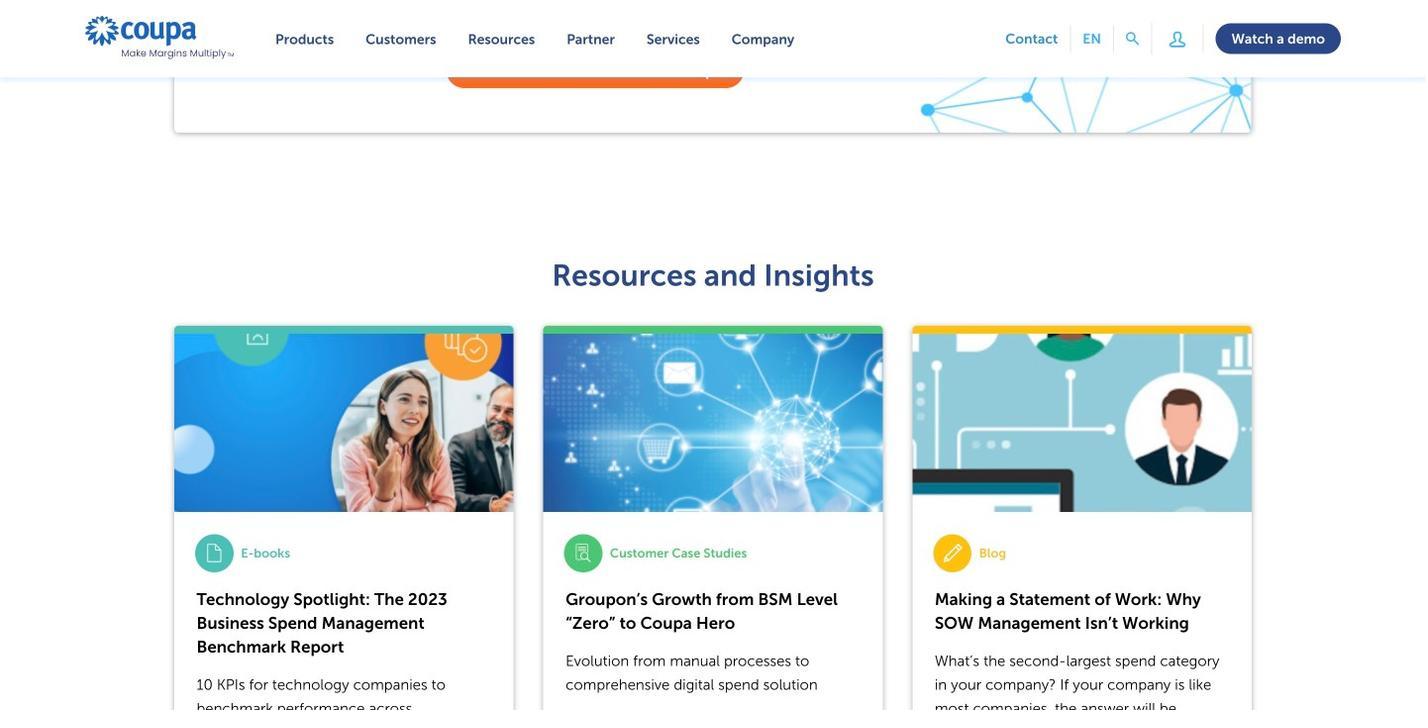 Task type: locate. For each thing, give the bounding box(es) containing it.
home image
[[85, 16, 234, 59]]



Task type: vqa. For each thing, say whether or not it's contained in the screenshot.
TWITTER "image"
no



Task type: describe. For each thing, give the bounding box(es) containing it.
platform_user_centric image
[[1164, 26, 1191, 53]]

mag glass image
[[1126, 32, 1140, 45]]

salesforce image
[[219, 0, 387, 43]]



